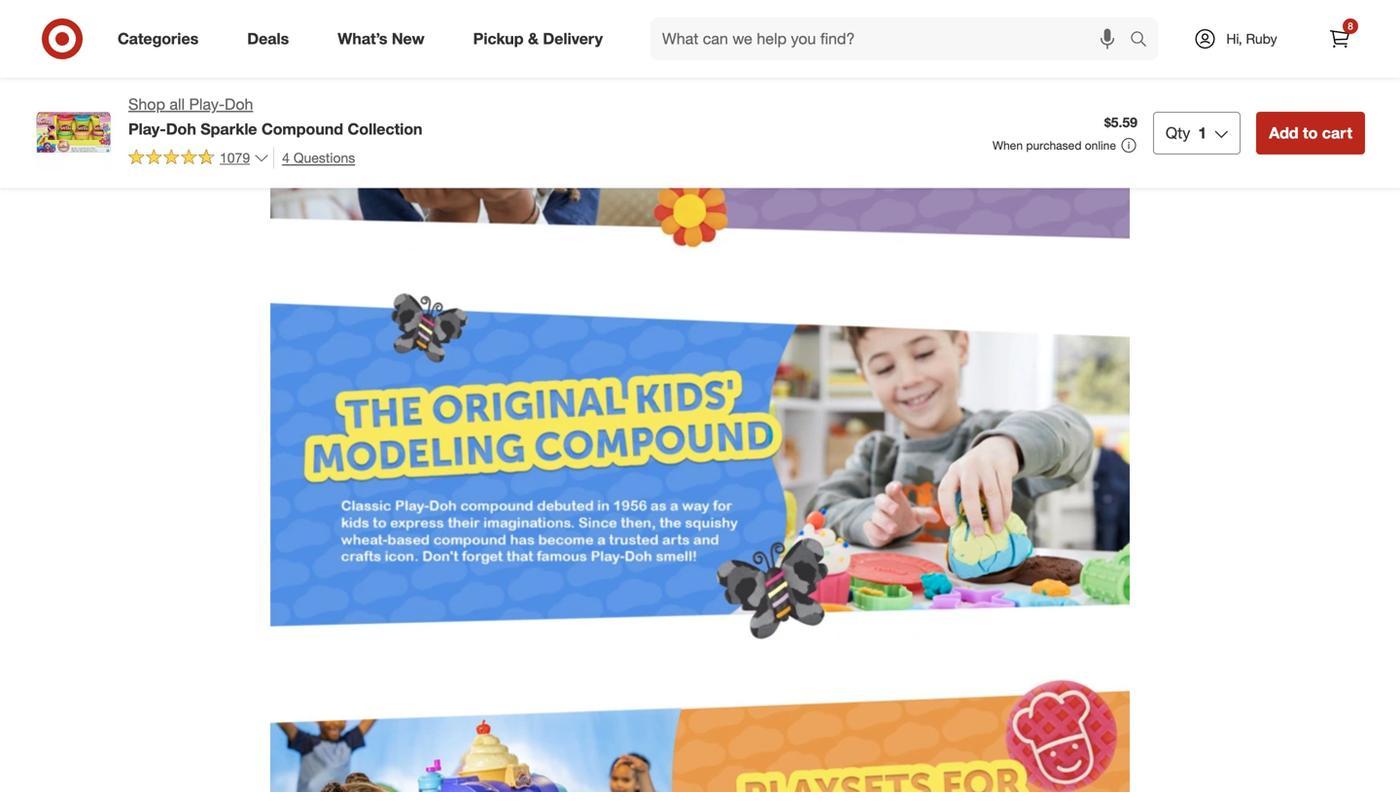 Task type: locate. For each thing, give the bounding box(es) containing it.
add to cart
[[1269, 123, 1353, 142]]

collection
[[348, 119, 423, 138]]

What can we help you find? suggestions appear below search field
[[651, 18, 1135, 60]]

delivery
[[543, 29, 603, 48]]

image of play-doh sparkle compound collection image
[[35, 93, 113, 171]]

play-
[[189, 95, 225, 114], [128, 119, 166, 138]]

search button
[[1121, 18, 1168, 64]]

4 questions
[[282, 149, 355, 166]]

doh up sparkle at top left
[[225, 95, 253, 114]]

new
[[392, 29, 425, 48]]

qty
[[1166, 123, 1191, 142]]

1 vertical spatial play-
[[128, 119, 166, 138]]

doh
[[225, 95, 253, 114], [166, 119, 196, 138]]

4 questions link
[[273, 147, 355, 169]]

0 horizontal spatial doh
[[166, 119, 196, 138]]

1 vertical spatial doh
[[166, 119, 196, 138]]

1079 link
[[128, 147, 270, 170]]

0 horizontal spatial play-
[[128, 119, 166, 138]]

to
[[1303, 123, 1318, 142]]

deals
[[247, 29, 289, 48]]

0 vertical spatial doh
[[225, 95, 253, 114]]

shop
[[128, 95, 165, 114]]

shop all play-doh play-doh sparkle compound collection
[[128, 95, 423, 138]]

deals link
[[231, 18, 313, 60]]

play- down shop
[[128, 119, 166, 138]]

&
[[528, 29, 539, 48]]

add
[[1269, 123, 1299, 142]]

pickup & delivery
[[473, 29, 603, 48]]

when purchased online
[[993, 138, 1116, 153]]

1 horizontal spatial doh
[[225, 95, 253, 114]]

purchased
[[1026, 138, 1082, 153]]

hi, ruby
[[1227, 30, 1278, 47]]

doh down all
[[166, 119, 196, 138]]

cart
[[1322, 123, 1353, 142]]

add to cart button
[[1257, 112, 1365, 154]]

1 horizontal spatial play-
[[189, 95, 225, 114]]

0 vertical spatial play-
[[189, 95, 225, 114]]

what's new
[[338, 29, 425, 48]]

ruby
[[1246, 30, 1278, 47]]

play- right all
[[189, 95, 225, 114]]

pickup & delivery link
[[457, 18, 627, 60]]

categories link
[[101, 18, 223, 60]]



Task type: describe. For each thing, give the bounding box(es) containing it.
sparkle
[[201, 119, 257, 138]]

what's
[[338, 29, 387, 48]]

categories
[[118, 29, 199, 48]]

search
[[1121, 31, 1168, 50]]

8
[[1348, 20, 1354, 32]]

when
[[993, 138, 1023, 153]]

qty 1
[[1166, 123, 1207, 142]]

compound
[[262, 119, 343, 138]]

$5.59
[[1105, 114, 1138, 131]]

1
[[1198, 123, 1207, 142]]

what's new link
[[321, 18, 449, 60]]

hi,
[[1227, 30, 1243, 47]]

4
[[282, 149, 290, 166]]

online
[[1085, 138, 1116, 153]]

pickup
[[473, 29, 524, 48]]

questions
[[294, 149, 355, 166]]

all
[[170, 95, 185, 114]]

1079
[[220, 149, 250, 166]]

8 link
[[1319, 18, 1362, 60]]



Task type: vqa. For each thing, say whether or not it's contained in the screenshot.
1079 "link"
yes



